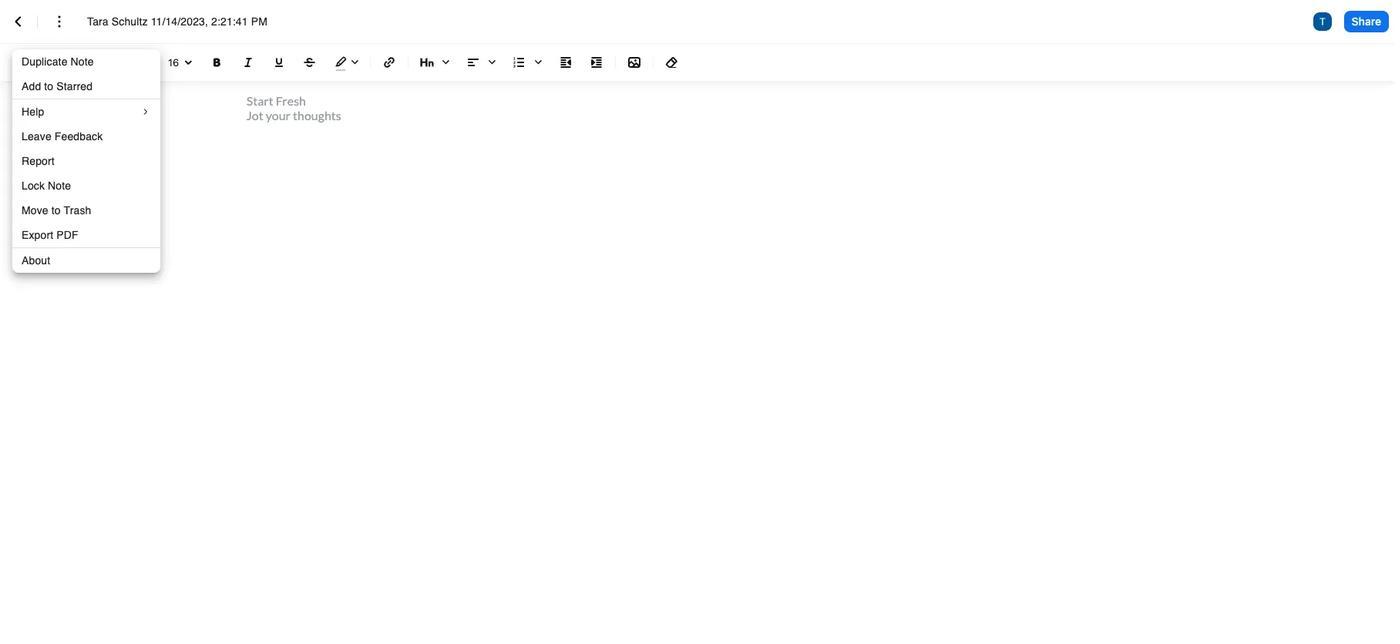 Task type: vqa. For each thing, say whether or not it's contained in the screenshot.
Zoom Logo
no



Task type: describe. For each thing, give the bounding box(es) containing it.
report menu item
[[12, 149, 160, 173]]

lock note
[[22, 180, 71, 192]]

starred
[[56, 80, 93, 92]]

lock
[[22, 180, 45, 192]]

tara schultz image
[[1313, 12, 1332, 31]]

link image
[[380, 53, 399, 72]]

export pdf menu item
[[12, 223, 160, 247]]

add to starred
[[22, 80, 93, 92]]

menu containing duplicate note
[[12, 49, 160, 273]]

pdf
[[56, 229, 78, 241]]

decrease indent image
[[557, 53, 575, 72]]

to for trash
[[51, 204, 61, 217]]

move to trash
[[22, 204, 91, 217]]

about menu item
[[12, 248, 160, 273]]

underline image
[[270, 53, 288, 72]]

add to starred menu item
[[12, 74, 160, 99]]

duplicate
[[22, 55, 67, 68]]

move to trash menu item
[[12, 198, 160, 223]]

feedback
[[55, 130, 103, 143]]

italic image
[[239, 53, 257, 72]]

increase indent image
[[587, 53, 606, 72]]

clear style image
[[663, 53, 681, 72]]

help
[[22, 105, 44, 118]]

font image
[[48, 50, 156, 75]]



Task type: locate. For each thing, give the bounding box(es) containing it.
leave feedback
[[22, 130, 103, 143]]

all notes image
[[9, 12, 28, 31]]

add
[[22, 80, 41, 92]]

heading image
[[415, 50, 455, 75]]

0 vertical spatial to
[[44, 80, 53, 92]]

note up move to trash
[[48, 180, 71, 192]]

to right 'move' in the top left of the page
[[51, 204, 61, 217]]

note up add to starred menu item
[[71, 55, 94, 68]]

more image
[[50, 12, 69, 31]]

duplicate note
[[22, 55, 94, 68]]

about
[[22, 254, 50, 267]]

0 vertical spatial note
[[71, 55, 94, 68]]

to right add
[[44, 80, 53, 92]]

export
[[22, 229, 53, 241]]

to
[[44, 80, 53, 92], [51, 204, 61, 217]]

strikethrough image
[[301, 53, 319, 72]]

bold image
[[208, 53, 227, 72]]

export pdf
[[22, 229, 78, 241]]

duplicate note menu item
[[12, 49, 160, 74]]

report
[[22, 155, 55, 167]]

note
[[71, 55, 94, 68], [48, 180, 71, 192]]

leave feedback link
[[12, 124, 160, 149]]

color image
[[6, 50, 42, 75]]

to for starred
[[44, 80, 53, 92]]

leave
[[22, 130, 52, 143]]

text highlight image
[[328, 50, 364, 75]]

text align image
[[461, 50, 501, 75]]

None text field
[[87, 14, 291, 29]]

move
[[22, 204, 48, 217]]

lock note menu item
[[12, 173, 160, 198]]

share
[[1352, 14, 1381, 28]]

note for lock note
[[48, 180, 71, 192]]

1 vertical spatial to
[[51, 204, 61, 217]]

menu
[[12, 49, 160, 273]]

list image
[[507, 50, 547, 75]]

1 vertical spatial note
[[48, 180, 71, 192]]

share button
[[1344, 11, 1389, 32]]

trash
[[64, 204, 91, 217]]

help menu item
[[12, 99, 160, 124]]

insert image image
[[625, 53, 644, 72]]

note for duplicate note
[[71, 55, 94, 68]]



